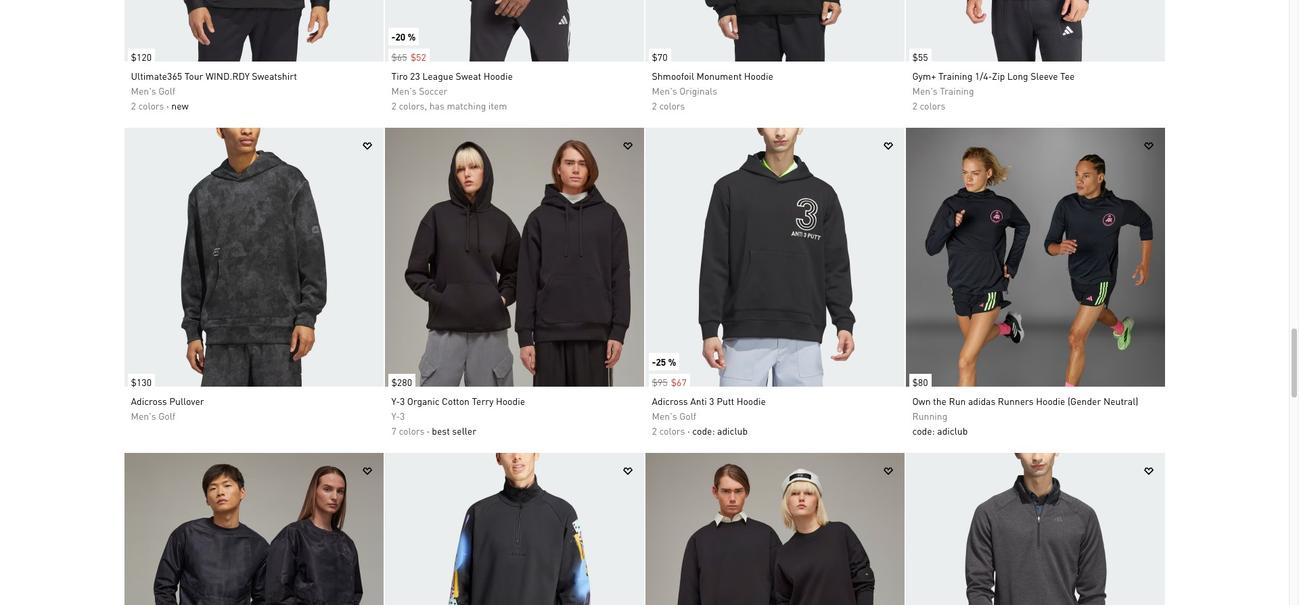 Task type: vqa. For each thing, say whether or not it's contained in the screenshot.
7
yes



Task type: locate. For each thing, give the bounding box(es) containing it.
men's down $130
[[131, 410, 156, 422]]

0 horizontal spatial adiclub
[[718, 425, 748, 437]]

$65 $52
[[392, 51, 426, 63]]

2
[[131, 100, 136, 112], [392, 100, 397, 112], [652, 100, 657, 112], [913, 100, 918, 112], [652, 425, 657, 437]]

%
[[408, 30, 416, 43], [669, 356, 677, 368]]

code: down running
[[913, 425, 936, 437]]

adiclub down the 'putt'
[[718, 425, 748, 437]]

code: inside own the run adidas runners hoodie (gender neutral) running code: adiclub
[[913, 425, 936, 437]]

organic
[[407, 395, 440, 408]]

25
[[656, 356, 666, 368]]

0 vertical spatial training
[[939, 70, 973, 82]]

code: down anti
[[693, 425, 715, 437]]

tee
[[1061, 70, 1075, 82]]

tiro 23 league sweat hoodie men's soccer 2 colors, has matching item
[[392, 70, 513, 112]]

y-3 black y-3 organic cotton terry crew sweater image
[[646, 454, 905, 606]]

men's down $95 $67
[[652, 410, 678, 422]]

men's
[[131, 85, 156, 97], [392, 85, 417, 97], [652, 85, 678, 97], [913, 85, 938, 97], [131, 410, 156, 422], [652, 410, 678, 422]]

men's down shmoofoil
[[652, 85, 678, 97]]

$70 link
[[646, 42, 671, 65]]

2 horizontal spatial ·
[[688, 425, 690, 437]]

golf
[[159, 85, 176, 97], [159, 410, 176, 422], [680, 410, 697, 422]]

1 vertical spatial training
[[941, 85, 975, 97]]

colors inside shmoofoil monument hoodie men's originals 2 colors
[[660, 100, 686, 112]]

hoodie inside the tiro 23 league sweat hoodie men's soccer 2 colors, has matching item
[[484, 70, 513, 82]]

$55
[[913, 51, 929, 63]]

tiro
[[392, 70, 408, 82]]

-25 %
[[652, 356, 677, 368]]

adicross inside the 'adicross pullover men's golf'
[[131, 395, 167, 408]]

colors right 7
[[399, 425, 425, 437]]

shmoofoil
[[652, 70, 695, 82]]

ultimate365
[[131, 70, 182, 82]]

adidas
[[969, 395, 996, 408]]

men's down gym+
[[913, 85, 938, 97]]

runners
[[999, 395, 1034, 408]]

the
[[934, 395, 947, 408]]

0 vertical spatial y-
[[392, 395, 400, 408]]

adicross anti 3 putt hoodie men's golf 2 colors · code: adiclub
[[652, 395, 766, 437]]

hoodie
[[484, 70, 513, 82], [745, 70, 774, 82], [496, 395, 525, 408], [737, 395, 766, 408], [1037, 395, 1066, 408]]

men's inside the tiro 23 league sweat hoodie men's soccer 2 colors, has matching item
[[392, 85, 417, 97]]

1 vertical spatial %
[[669, 356, 677, 368]]

hoodie inside own the run adidas runners hoodie (gender neutral) running code: adiclub
[[1037, 395, 1066, 408]]

adicross down $130
[[131, 395, 167, 408]]

0 horizontal spatial -
[[392, 30, 396, 43]]

adicross down $95 $67
[[652, 395, 688, 408]]

$120 link
[[124, 42, 155, 65]]

- up $65
[[392, 30, 396, 43]]

training
[[939, 70, 973, 82], [941, 85, 975, 97]]

hoodie inside 'adicross anti 3 putt hoodie men's golf 2 colors · code: adiclub'
[[737, 395, 766, 408]]

y- down $280
[[392, 395, 400, 408]]

$65
[[392, 51, 407, 63]]

3
[[400, 395, 405, 408], [710, 395, 715, 408], [400, 410, 405, 422]]

$80
[[913, 376, 929, 389]]

$55 link
[[906, 42, 932, 65]]

men's inside gym+ training 1/4-zip long sleeve tee men's training 2 colors
[[913, 85, 938, 97]]

code: inside 'adicross anti 3 putt hoodie men's golf 2 colors · code: adiclub'
[[693, 425, 715, 437]]

colors down shmoofoil
[[660, 100, 686, 112]]

2 down ultimate365
[[131, 100, 136, 112]]

2 left colors,
[[392, 100, 397, 112]]

2 inside shmoofoil monument hoodie men's originals 2 colors
[[652, 100, 657, 112]]

20
[[396, 30, 406, 43]]

0 horizontal spatial adicross
[[131, 395, 167, 408]]

y-3 black y-3 organic cotton terry hoodie image
[[385, 128, 644, 387]]

own
[[913, 395, 931, 408]]

2 down shmoofoil
[[652, 100, 657, 112]]

shmoofoil monument hoodie men's originals 2 colors
[[652, 70, 774, 112]]

men's training black gym+ training 1/4-zip long sleeve tee image
[[906, 0, 1166, 62]]

2 code: from the left
[[913, 425, 936, 437]]

-
[[392, 30, 396, 43], [652, 356, 656, 368]]

golf down pullover
[[159, 410, 176, 422]]

hoodie right the 'putt'
[[737, 395, 766, 408]]

golf down ultimate365
[[159, 85, 176, 97]]

adiclub down running
[[938, 425, 968, 437]]

2 inside ultimate365 tour wind.rdy sweatshirt men's golf 2 colors · new
[[131, 100, 136, 112]]

adicross
[[131, 395, 167, 408], [652, 395, 688, 408]]

7
[[392, 425, 397, 437]]

hoodie right sweat
[[484, 70, 513, 82]]

1 vertical spatial -
[[652, 356, 656, 368]]

y-3 organic cotton terry hoodie y-3 7 colors · best seller
[[392, 395, 525, 437]]

colors left new
[[138, 100, 164, 112]]

0 vertical spatial %
[[408, 30, 416, 43]]

% right 20
[[408, 30, 416, 43]]

2 y- from the top
[[392, 410, 400, 422]]

1 horizontal spatial adicross
[[652, 395, 688, 408]]

men's golf black adicross anti 3 putt hoodie image
[[646, 128, 905, 387]]

1 code: from the left
[[693, 425, 715, 437]]

2 adiclub from the left
[[938, 425, 968, 437]]

0 horizontal spatial %
[[408, 30, 416, 43]]

y- up 7
[[392, 410, 400, 422]]

1/4-
[[975, 70, 993, 82]]

colors down gym+
[[920, 100, 946, 112]]

own the run adidas runners hoodie (gender neutral) running code: adiclub
[[913, 395, 1139, 437]]

1 adicross from the left
[[131, 395, 167, 408]]

men's golf black dwr quarter-zip pullover image
[[906, 454, 1166, 606]]

1 horizontal spatial ·
[[427, 425, 430, 437]]

matching
[[447, 100, 486, 112]]

adicross for adicross anti 3 putt hoodie men's golf 2 colors · code: adiclub
[[652, 395, 688, 408]]

$280 link
[[385, 368, 416, 391]]

golf inside ultimate365 tour wind.rdy sweatshirt men's golf 2 colors · new
[[159, 85, 176, 97]]

hoodie left (gender
[[1037, 395, 1066, 408]]

0 horizontal spatial ·
[[167, 100, 169, 112]]

1 adiclub from the left
[[718, 425, 748, 437]]

2 down gym+
[[913, 100, 918, 112]]

% right 25
[[669, 356, 677, 368]]

colors down $95 $67
[[660, 425, 686, 437]]

golf down anti
[[680, 410, 697, 422]]

adicross inside 'adicross anti 3 putt hoodie men's golf 2 colors · code: adiclub'
[[652, 395, 688, 408]]

cotton
[[442, 395, 470, 408]]

- for 20
[[392, 30, 396, 43]]

1 horizontal spatial %
[[669, 356, 677, 368]]

1 horizontal spatial -
[[652, 356, 656, 368]]

$130
[[131, 376, 152, 389]]

y-
[[392, 395, 400, 408], [392, 410, 400, 422]]

3 inside 'adicross anti 3 putt hoodie men's golf 2 colors · code: adiclub'
[[710, 395, 715, 408]]

men's inside 'adicross anti 3 putt hoodie men's golf 2 colors · code: adiclub'
[[652, 410, 678, 422]]

pullover
[[169, 395, 204, 408]]

hoodie right terry
[[496, 395, 525, 408]]

1 horizontal spatial adiclub
[[938, 425, 968, 437]]

2 adicross from the left
[[652, 395, 688, 408]]

code:
[[693, 425, 715, 437], [913, 425, 936, 437]]

adiclub inside 'adicross anti 3 putt hoodie men's golf 2 colors · code: adiclub'
[[718, 425, 748, 437]]

0 vertical spatial -
[[392, 30, 396, 43]]

1 vertical spatial y-
[[392, 410, 400, 422]]

- up $95
[[652, 356, 656, 368]]

men's down tiro
[[392, 85, 417, 97]]

·
[[167, 100, 169, 112], [427, 425, 430, 437], [688, 425, 690, 437]]

$120
[[131, 51, 152, 63]]

hoodie inside shmoofoil monument hoodie men's originals 2 colors
[[745, 70, 774, 82]]

1 horizontal spatial code:
[[913, 425, 936, 437]]

adiclub
[[718, 425, 748, 437], [938, 425, 968, 437]]

hoodie right monument
[[745, 70, 774, 82]]

ultimate365 tour wind.rdy sweatshirt men's golf 2 colors · new
[[131, 70, 297, 112]]

2 down $95
[[652, 425, 657, 437]]

colors
[[138, 100, 164, 112], [660, 100, 686, 112], [920, 100, 946, 112], [399, 425, 425, 437], [660, 425, 686, 437]]

0 horizontal spatial code:
[[693, 425, 715, 437]]

wind.rdy
[[206, 70, 250, 82]]

putt
[[717, 395, 735, 408]]

men's down ultimate365
[[131, 85, 156, 97]]



Task type: describe. For each thing, give the bounding box(es) containing it.
adicross pullover men's golf
[[131, 395, 204, 422]]

y-3 black y-3 padded aop ripstop crew sweatshirt image
[[124, 454, 384, 606]]

· inside the y-3 organic cotton terry hoodie y-3 7 colors · best seller
[[427, 425, 430, 437]]

1 y- from the top
[[392, 395, 400, 408]]

running black own the run adidas runners hoodie (gender neutral) image
[[906, 128, 1166, 387]]

$280
[[392, 376, 412, 389]]

colors,
[[399, 100, 427, 112]]

2 inside gym+ training 1/4-zip long sleeve tee men's training 2 colors
[[913, 100, 918, 112]]

colors inside gym+ training 1/4-zip long sleeve tee men's training 2 colors
[[920, 100, 946, 112]]

men's golf black adicross pullover image
[[124, 128, 384, 387]]

best
[[432, 425, 450, 437]]

run
[[950, 395, 966, 408]]

adiclub inside own the run adidas runners hoodie (gender neutral) running code: adiclub
[[938, 425, 968, 437]]

% for -20 %
[[408, 30, 416, 43]]

golf inside the 'adicross pullover men's golf'
[[159, 410, 176, 422]]

- for 25
[[652, 356, 656, 368]]

league
[[423, 70, 454, 82]]

running
[[913, 410, 948, 422]]

hoodie inside the y-3 organic cotton terry hoodie y-3 7 colors · best seller
[[496, 395, 525, 408]]

men's soccer black tiro 23 league sweat hoodie image
[[385, 0, 644, 62]]

adicross for adicross pullover men's golf
[[131, 395, 167, 408]]

$67
[[671, 376, 687, 389]]

terry
[[472, 395, 494, 408]]

soccer
[[419, 85, 448, 97]]

sweatshirt
[[252, 70, 297, 82]]

men's originals black retro quarter-zip jacket image
[[385, 454, 644, 606]]

neutral)
[[1104, 395, 1139, 408]]

23
[[410, 70, 420, 82]]

(gender
[[1068, 395, 1102, 408]]

zip
[[993, 70, 1006, 82]]

men's inside shmoofoil monument hoodie men's originals 2 colors
[[652, 85, 678, 97]]

$130 link
[[124, 368, 155, 391]]

men's inside ultimate365 tour wind.rdy sweatshirt men's golf 2 colors · new
[[131, 85, 156, 97]]

sleeve
[[1031, 70, 1059, 82]]

colors inside 'adicross anti 3 putt hoodie men's golf 2 colors · code: adiclub'
[[660, 425, 686, 437]]

item
[[489, 100, 508, 112]]

· inside ultimate365 tour wind.rdy sweatshirt men's golf 2 colors · new
[[167, 100, 169, 112]]

tour
[[185, 70, 203, 82]]

$95
[[652, 376, 668, 389]]

seller
[[452, 425, 477, 437]]

men's originals black shmoofoil monument hoodie image
[[646, 0, 905, 62]]

new
[[172, 100, 189, 112]]

$80 link
[[906, 368, 932, 391]]

2 inside the tiro 23 league sweat hoodie men's soccer 2 colors, has matching item
[[392, 100, 397, 112]]

anti
[[691, 395, 707, 408]]

men's inside the 'adicross pullover men's golf'
[[131, 410, 156, 422]]

originals
[[680, 85, 718, 97]]

2 inside 'adicross anti 3 putt hoodie men's golf 2 colors · code: adiclub'
[[652, 425, 657, 437]]

colors inside ultimate365 tour wind.rdy sweatshirt men's golf 2 colors · new
[[138, 100, 164, 112]]

long
[[1008, 70, 1029, 82]]

golf inside 'adicross anti 3 putt hoodie men's golf 2 colors · code: adiclub'
[[680, 410, 697, 422]]

$95 $67
[[652, 376, 687, 389]]

-20 %
[[392, 30, 416, 43]]

monument
[[697, 70, 742, 82]]

has
[[430, 100, 445, 112]]

· inside 'adicross anti 3 putt hoodie men's golf 2 colors · code: adiclub'
[[688, 425, 690, 437]]

$52
[[411, 51, 426, 63]]

sweat
[[456, 70, 482, 82]]

colors inside the y-3 organic cotton terry hoodie y-3 7 colors · best seller
[[399, 425, 425, 437]]

$70
[[652, 51, 668, 63]]

gym+ training 1/4-zip long sleeve tee men's training 2 colors
[[913, 70, 1075, 112]]

men's golf black ultimate365 tour wind.rdy sweatshirt image
[[124, 0, 384, 62]]

gym+
[[913, 70, 937, 82]]

% for -25 %
[[669, 356, 677, 368]]



